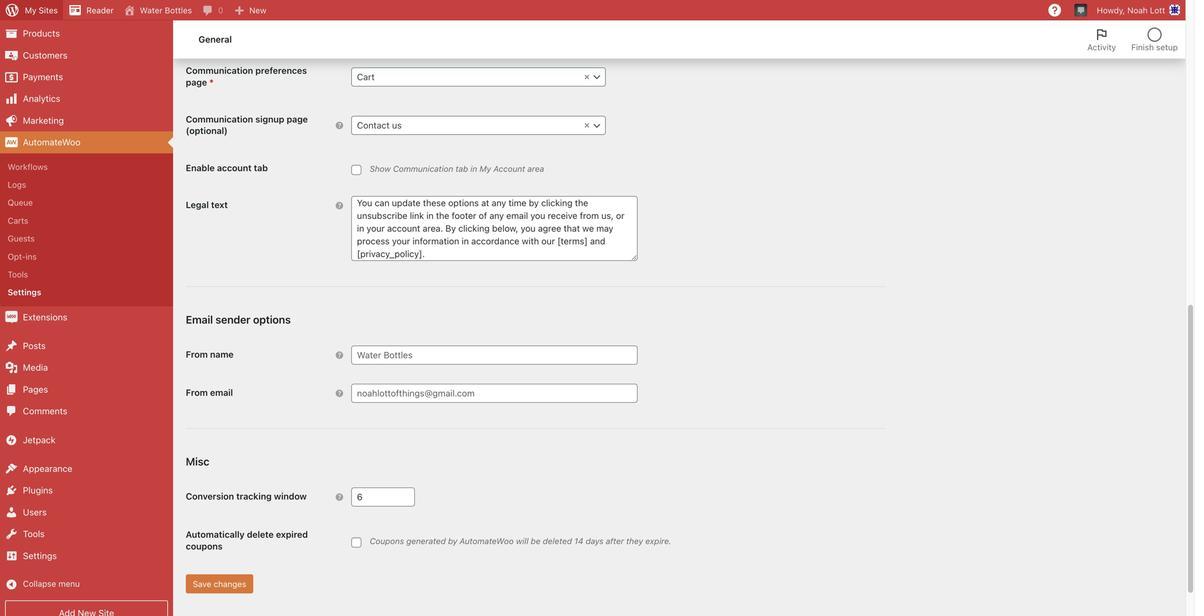 Task type: describe. For each thing, give the bounding box(es) containing it.
from email
[[186, 388, 233, 398]]

media
[[23, 363, 48, 373]]

page inside . to set up a signup page use the shortcode
[[233, 33, 252, 42]]

1 vertical spatial tools
[[23, 529, 45, 539]]

out
[[480, 20, 492, 30]]

automatically
[[186, 530, 245, 540]]

finish
[[1132, 42, 1155, 52]]

1 horizontal spatial my
[[480, 164, 491, 173]]

collapse menu
[[23, 579, 80, 589]]

Conversion tracking window number field
[[352, 488, 415, 507]]

text
[[211, 200, 228, 210]]

opt-ins
[[8, 252, 37, 261]]

× for cart
[[584, 71, 590, 81]]

workflows
[[8, 162, 48, 171]]

setup
[[1157, 42, 1179, 52]]

none text field containing ×
[[352, 116, 606, 135]]

shortcode inside . to set up a signup page use the shortcode
[[285, 33, 324, 42]]

. to set up a signup page use the shortcode
[[186, 20, 878, 42]]

0 vertical spatial tools
[[8, 270, 28, 279]]

1 tools link from the top
[[0, 266, 173, 283]]

notification image
[[1077, 4, 1087, 15]]

the
[[186, 20, 201, 30]]

communication for communication signup page (optional)
[[186, 114, 253, 125]]

guests link
[[0, 230, 173, 248]]

the communication preferences page is where customers can opt-in or opt-out of workflows. it must contain the shortcode [automatewoo_communication_preferences]
[[186, 20, 847, 30]]

collapse
[[23, 579, 56, 589]]

opt-
[[8, 252, 26, 261]]

posts
[[23, 341, 46, 351]]

collapse menu button
[[0, 574, 173, 596]]

plugins
[[23, 485, 53, 496]]

from for from email
[[186, 388, 208, 398]]

marketing
[[23, 115, 64, 126]]

comments
[[23, 406, 67, 417]]

or
[[453, 20, 461, 30]]

email
[[210, 388, 233, 398]]

where
[[343, 20, 366, 30]]

2 settings link from the top
[[0, 545, 173, 567]]

1 vertical spatial automatewoo
[[460, 537, 514, 546]]

sender
[[216, 313, 251, 326]]

area
[[528, 164, 545, 173]]

logs link
[[0, 176, 173, 194]]

legal text
[[186, 200, 228, 210]]

page inside the communication preferences page is where customers can opt-in or opt-out of workflows. it must contain the shortcode [automatewoo_communication_preferences]
[[313, 20, 332, 30]]

× for contact us
[[584, 120, 590, 130]]

1 settings link from the top
[[0, 283, 173, 301]]

plugins link
[[0, 480, 173, 502]]

users
[[23, 507, 47, 518]]

coupons
[[186, 541, 223, 552]]

is
[[334, 20, 340, 30]]

to
[[855, 20, 864, 30]]

they
[[627, 537, 644, 546]]

account
[[217, 163, 252, 173]]

appearance link
[[0, 458, 173, 480]]

payments link
[[0, 66, 173, 88]]

show communication tab in my account area
[[370, 164, 545, 173]]

activity button
[[1081, 20, 1125, 59]]

email sender options
[[186, 313, 291, 326]]

pages
[[23, 384, 48, 395]]

communication signup page (optional)
[[186, 114, 308, 136]]

new link
[[228, 0, 272, 20]]

coupons generated by automatewoo will be deleted 14 days after they expire.
[[370, 537, 672, 546]]

carts
[[8, 216, 28, 225]]

preferences inside the communication preferences page is where customers can opt-in or opt-out of workflows. it must contain the shortcode [automatewoo_communication_preferences]
[[264, 20, 310, 30]]

toolbar navigation
[[0, 0, 1186, 23]]

signup inside . to set up a signup page use the shortcode
[[205, 33, 231, 42]]

shortcode inside the communication preferences page is where customers can opt-in or opt-out of workflows. it must contain the shortcode [automatewoo_communication_preferences]
[[622, 20, 662, 30]]

sites
[[39, 5, 58, 15]]

up
[[186, 33, 196, 42]]

bottles
[[165, 5, 192, 15]]

0 vertical spatial automatewoo
[[23, 137, 81, 147]]

extensions link
[[0, 307, 173, 328]]

from name
[[186, 349, 234, 360]]

howdy,
[[1098, 5, 1126, 15]]

customers link
[[0, 44, 173, 66]]

must
[[555, 20, 575, 30]]

contact
[[357, 120, 390, 131]]

enable
[[186, 163, 215, 173]]

From email text field
[[352, 384, 638, 403]]

communication for communication preferences page
[[186, 65, 253, 76]]

users link
[[0, 502, 173, 524]]

the inside the communication preferences page is where customers can opt-in or opt-out of workflows. it must contain the shortcode [automatewoo_communication_preferences]
[[608, 20, 620, 30]]

signup inside communication signup page (optional)
[[256, 114, 285, 125]]

by
[[448, 537, 458, 546]]

deleted
[[543, 537, 572, 546]]

Enable account tab checkbox
[[352, 165, 362, 175]]

page inside communication preferences page
[[186, 77, 207, 87]]

posts link
[[0, 335, 173, 357]]

of
[[495, 20, 502, 30]]

workflows link
[[0, 158, 173, 176]]

payments
[[23, 72, 63, 82]]

analytics link
[[0, 88, 173, 110]]

will
[[516, 537, 529, 546]]

menu
[[59, 579, 80, 589]]

From name text field
[[352, 346, 638, 365]]



Task type: locate. For each thing, give the bounding box(es) containing it.
0 horizontal spatial my
[[25, 5, 36, 15]]

tools link down plugins link
[[0, 524, 173, 545]]

1 vertical spatial settings
[[23, 551, 57, 561]]

0 vertical spatial tools link
[[0, 266, 173, 283]]

1 horizontal spatial shortcode
[[622, 20, 662, 30]]

my sites link
[[0, 0, 63, 20]]

orders
[[23, 6, 51, 17]]

1 horizontal spatial opt-
[[463, 20, 480, 30]]

1 horizontal spatial the
[[608, 20, 620, 30]]

noah
[[1128, 5, 1149, 15]]

None field
[[352, 67, 606, 87], [352, 116, 606, 135], [352, 67, 606, 87], [352, 116, 606, 135]]

1 vertical spatial the
[[270, 33, 283, 42]]

water
[[140, 5, 163, 15]]

activity
[[1088, 42, 1117, 52]]

automatewoo right by
[[460, 537, 514, 546]]

expire.
[[646, 537, 672, 546]]

communication preferences page
[[186, 65, 307, 87]]

settings link
[[0, 283, 173, 301], [0, 545, 173, 567]]

tab left account
[[456, 164, 468, 173]]

2 opt- from the left
[[463, 20, 480, 30]]

generated
[[407, 537, 446, 546]]

0 horizontal spatial tab
[[254, 163, 268, 173]]

the
[[608, 20, 620, 30], [270, 33, 283, 42]]

name
[[210, 349, 234, 360]]

2 vertical spatial communication
[[393, 164, 454, 173]]

in inside the communication preferences page is where customers can opt-in or opt-out of workflows. it must contain the shortcode [automatewoo_communication_preferences]
[[444, 20, 451, 30]]

1 horizontal spatial in
[[471, 164, 478, 173]]

from
[[186, 349, 208, 360], [186, 388, 208, 398]]

1 opt- from the left
[[427, 20, 444, 30]]

None text field
[[352, 67, 606, 86]]

1 from from the top
[[186, 349, 208, 360]]

0 horizontal spatial automatewoo
[[23, 137, 81, 147]]

analytics
[[23, 93, 60, 104]]

queue link
[[0, 194, 173, 212]]

tools down the opt-
[[8, 270, 28, 279]]

my left account
[[480, 164, 491, 173]]

my left sites
[[25, 5, 36, 15]]

× inside text field
[[584, 120, 590, 130]]

0 vertical spatial ×
[[584, 71, 590, 81]]

show
[[370, 164, 391, 173]]

1 vertical spatial communication
[[186, 114, 253, 125]]

1 vertical spatial tools link
[[0, 524, 173, 545]]

use
[[254, 33, 268, 42]]

settings link up collapse menu dropdown button
[[0, 545, 173, 567]]

from left email
[[186, 388, 208, 398]]

tab for communication
[[456, 164, 468, 173]]

signup right a
[[205, 33, 231, 42]]

communication inside communication signup page (optional)
[[186, 114, 253, 125]]

opt-ins link
[[0, 248, 173, 266]]

conversion
[[186, 491, 234, 502]]

customers
[[368, 20, 409, 30]]

communication right show
[[393, 164, 454, 173]]

ins
[[26, 252, 37, 261]]

preferences down the use
[[256, 65, 307, 76]]

2 tools link from the top
[[0, 524, 173, 545]]

0 horizontal spatial shortcode
[[285, 33, 324, 42]]

workflows.
[[505, 20, 546, 30]]

opt- right or
[[463, 20, 480, 30]]

1 vertical spatial preferences
[[256, 65, 307, 76]]

preferences inside communication preferences page
[[256, 65, 307, 76]]

2 × from the top
[[584, 120, 590, 130]]

tab list containing activity
[[1081, 20, 1186, 59]]

water bottles
[[140, 5, 192, 15]]

settings link up extensions 'link'
[[0, 283, 173, 301]]

communication
[[186, 65, 253, 76], [186, 114, 253, 125], [393, 164, 454, 173]]

misc
[[186, 455, 210, 468]]

Automatically delete expired coupons checkbox
[[352, 538, 362, 548]]

guests
[[8, 234, 35, 243]]

communication up (optional)
[[186, 114, 253, 125]]

it
[[548, 20, 553, 30]]

from left name
[[186, 349, 208, 360]]

tab
[[254, 163, 268, 173], [456, 164, 468, 173]]

1 vertical spatial ×
[[584, 120, 590, 130]]

options
[[253, 313, 291, 326]]

communication inside communication preferences page
[[186, 65, 253, 76]]

jetpack link
[[0, 429, 173, 451]]

none text field containing ×
[[352, 67, 606, 86]]

products
[[23, 28, 60, 39]]

settings up the "extensions"
[[8, 288, 41, 297]]

pages link
[[0, 379, 173, 401]]

a
[[198, 33, 203, 42]]

0 vertical spatial my
[[25, 5, 36, 15]]

automatewoo link
[[0, 132, 173, 153]]

account
[[494, 164, 526, 173]]

expired
[[276, 530, 308, 540]]

1 horizontal spatial signup
[[256, 114, 285, 125]]

new
[[249, 5, 267, 15]]

1 × from the top
[[584, 71, 590, 81]]

enable account tab
[[186, 163, 268, 173]]

my inside toolbar navigation
[[25, 5, 36, 15]]

tools
[[8, 270, 28, 279], [23, 529, 45, 539]]

Legal text text field
[[352, 196, 638, 261]]

0 vertical spatial the
[[608, 20, 620, 30]]

None text field
[[352, 116, 606, 135]]

automatewoo
[[23, 137, 81, 147], [460, 537, 514, 546]]

communication
[[203, 20, 262, 30]]

0 vertical spatial preferences
[[264, 20, 310, 30]]

finish setup button
[[1125, 20, 1186, 59]]

1 vertical spatial in
[[471, 164, 478, 173]]

0 vertical spatial settings link
[[0, 283, 173, 301]]

0 vertical spatial communication
[[186, 65, 253, 76]]

× inside text box
[[584, 71, 590, 81]]

tab list
[[1081, 20, 1186, 59]]

0 horizontal spatial signup
[[205, 33, 231, 42]]

in
[[444, 20, 451, 30], [471, 164, 478, 173]]

preferences
[[264, 20, 310, 30], [256, 65, 307, 76]]

orders link
[[0, 1, 173, 23]]

my sites
[[25, 5, 58, 15]]

tab for account
[[254, 163, 268, 173]]

my
[[25, 5, 36, 15], [480, 164, 491, 173]]

from for from name
[[186, 349, 208, 360]]

communication down general
[[186, 65, 253, 76]]

cart
[[357, 72, 375, 82]]

days
[[586, 537, 604, 546]]

page inside communication signup page (optional)
[[287, 114, 308, 125]]

after
[[606, 537, 624, 546]]

window
[[274, 491, 307, 502]]

signup down communication preferences page
[[256, 114, 285, 125]]

email
[[186, 313, 213, 326]]

1 vertical spatial my
[[480, 164, 491, 173]]

the right the use
[[270, 33, 283, 42]]

1 horizontal spatial automatewoo
[[460, 537, 514, 546]]

page
[[313, 20, 332, 30], [233, 33, 252, 42], [186, 77, 207, 87], [287, 114, 308, 125]]

settings
[[8, 288, 41, 297], [23, 551, 57, 561]]

0 link
[[197, 0, 228, 20]]

0 vertical spatial in
[[444, 20, 451, 30]]

can
[[411, 20, 425, 30]]

extensions
[[23, 312, 67, 322]]

1 horizontal spatial tab
[[456, 164, 468, 173]]

2 from from the top
[[186, 388, 208, 398]]

in left or
[[444, 20, 451, 30]]

1 vertical spatial from
[[186, 388, 208, 398]]

the inside . to set up a signup page use the shortcode
[[270, 33, 283, 42]]

automatewoo down marketing
[[23, 137, 81, 147]]

preferences up the use
[[264, 20, 310, 30]]

products link
[[0, 23, 173, 44]]

0 vertical spatial shortcode
[[622, 20, 662, 30]]

tools down users
[[23, 529, 45, 539]]

0 vertical spatial signup
[[205, 33, 231, 42]]

appearance
[[23, 464, 72, 474]]

customers
[[23, 50, 68, 60]]

coupons
[[370, 537, 404, 546]]

the right contain
[[608, 20, 620, 30]]

shortcode right contain
[[622, 20, 662, 30]]

tools link down guests link
[[0, 266, 173, 283]]

0 horizontal spatial in
[[444, 20, 451, 30]]

in left account
[[471, 164, 478, 173]]

1 vertical spatial signup
[[256, 114, 285, 125]]

shortcode right the use
[[285, 33, 324, 42]]

0 horizontal spatial the
[[270, 33, 283, 42]]

jetpack
[[23, 435, 56, 445]]

howdy, noah lott
[[1098, 5, 1166, 15]]

1 vertical spatial shortcode
[[285, 33, 324, 42]]

tracking
[[236, 491, 272, 502]]

comments link
[[0, 401, 173, 422]]

legal
[[186, 200, 209, 210]]

tab right the account
[[254, 163, 268, 173]]

14
[[575, 537, 584, 546]]

reader link
[[63, 0, 119, 20]]

opt- right can in the top left of the page
[[427, 20, 444, 30]]

1 vertical spatial settings link
[[0, 545, 173, 567]]

0
[[218, 5, 223, 15]]

automatically delete expired coupons
[[186, 530, 308, 552]]

0 horizontal spatial opt-
[[427, 20, 444, 30]]

0 vertical spatial settings
[[8, 288, 41, 297]]

contain
[[577, 20, 605, 30]]

settings up collapse
[[23, 551, 57, 561]]

.
[[850, 20, 853, 30]]

[automatewoo_communication_preferences]
[[668, 21, 847, 30]]

0 vertical spatial from
[[186, 349, 208, 360]]

None submit
[[186, 575, 253, 594]]

contact us
[[357, 120, 402, 131]]



Task type: vqa. For each thing, say whether or not it's contained in the screenshot.
'Coupons generated by AutomateWoo will be deleted 14 days after they expire.' on the bottom of page
yes



